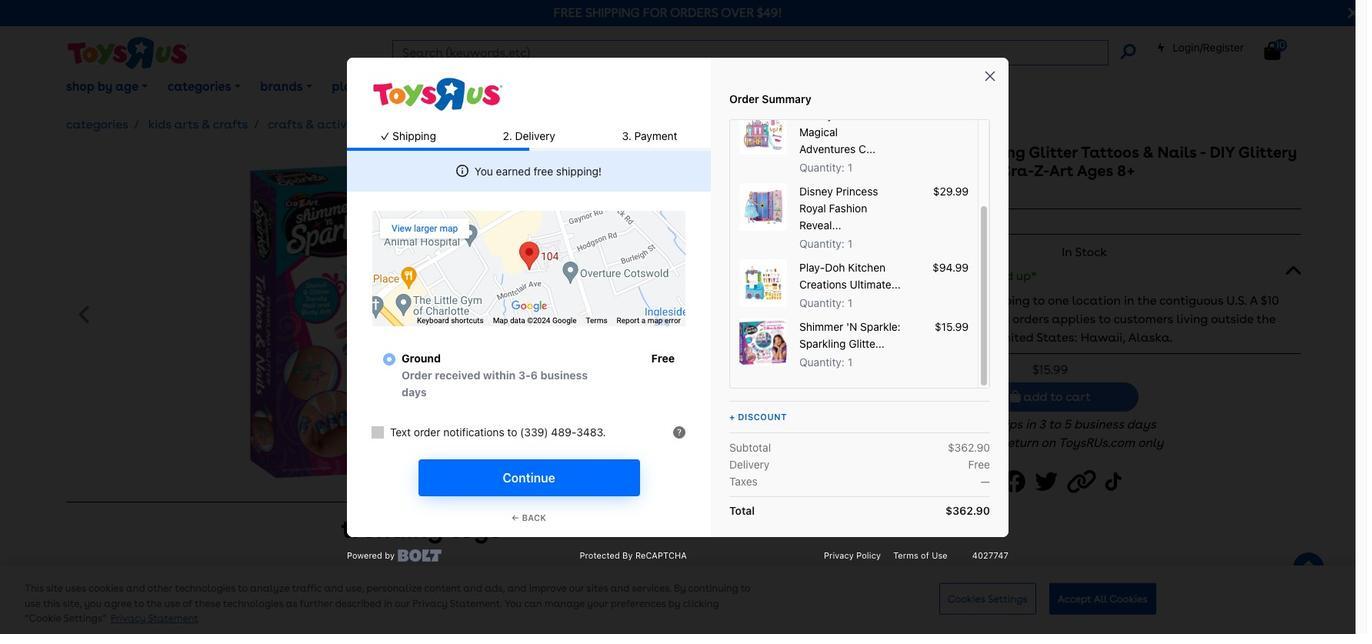 Task type: describe. For each thing, give the bounding box(es) containing it.
0 horizontal spatial our
[[395, 598, 410, 609]]

0 vertical spatial contiguous
[[1160, 293, 1224, 308]]

this
[[25, 583, 44, 594]]

*offer applies to standard shipping to one location in the contiguous u.s. a $10 shipping surcharge on domestic orders applies to customers living outside the contiguous united states: hawaii, alaska.
[[822, 293, 1279, 345]]

site,
[[63, 598, 82, 609]]

in
[[1062, 245, 1072, 259]]

continuing
[[688, 583, 738, 594]]

on inside '*offer applies to standard shipping to one location in the contiguous u.s. a $10 shipping surcharge on domestic orders applies to customers living outside the contiguous united states: hawaii, alaska.'
[[939, 312, 953, 326]]

0 vertical spatial cra-
[[1000, 162, 1034, 180]]

on inside usually ships in 3 to 5 business days eligible for return on toysrus.com only
[[1041, 436, 1056, 450]]

orders inside dropdown button
[[926, 269, 963, 283]]

further
[[300, 598, 333, 609]]

1 vertical spatial cra-
[[845, 188, 872, 202]]

nail
[[800, 162, 832, 180]]

orders inside '*offer applies to standard shipping to one location in the contiguous u.s. a $10 shipping surcharge on domestic orders applies to customers living outside the contiguous united states: hawaii, alaska.'
[[1013, 312, 1049, 326]]

to up the hawaii,
[[1099, 312, 1111, 326]]

shipping
[[585, 5, 640, 20]]

email
[[389, 79, 423, 94]]

10
[[1276, 39, 1286, 51]]

cart
[[1066, 389, 1091, 404]]

1 cookies from the left
[[948, 593, 986, 604]]

sign-
[[425, 79, 455, 94]]

1 vertical spatial contiguous
[[928, 330, 992, 345]]

1 vertical spatial applies
[[1052, 312, 1096, 326]]

tattoos
[[1081, 143, 1139, 162]]

art right the 'n
[[891, 162, 915, 180]]

privacy inside this site uses cookies and other technologies to analyze traffic and use, personalize content and ads, and improve our sites and services. by continuing to use this site, you agree to the use of these technologies as further described in our privacy statement. you can manage your preferences by clicking "cookie settings"
[[413, 598, 448, 609]]

& right arts
[[202, 117, 210, 132]]

described
[[335, 598, 381, 609]]

10 link
[[1265, 39, 1296, 61]]

uses
[[65, 583, 86, 594]]

agree
[[104, 598, 132, 609]]

and up you
[[507, 583, 527, 594]]

*offer
[[822, 293, 858, 308]]

1 vertical spatial privacy
[[111, 613, 146, 624]]

free
[[809, 269, 834, 283]]

over
[[721, 5, 754, 20]]

surcharge
[[877, 312, 936, 326]]

and up agree
[[126, 583, 145, 594]]

ships
[[993, 417, 1022, 432]]

shimmer 'n sparkle: sparkling glitter tattoos & nails - diy glittery nail & body art creations, cra-z-art ages 8+ image number null image
[[248, 143, 595, 489]]

eligible
[[937, 436, 981, 450]]

and left use,
[[324, 583, 343, 594]]

kids arts & crafts
[[148, 117, 248, 132]]

services.
[[632, 583, 672, 594]]

-
[[1200, 143, 1206, 162]]

glitter
[[1029, 143, 1078, 162]]

to inside usually ships in 3 to 5 business days eligible for return on toysrus.com only
[[1049, 417, 1061, 432]]

sparkling
[[952, 143, 1025, 162]]

these
[[195, 598, 221, 609]]

crafts & activities link
[[268, 117, 371, 132]]

by
[[669, 598, 681, 609]]

2 crafts from the left
[[268, 117, 303, 132]]

this site uses cookies and other technologies to analyze traffic and use, personalize content and ads, and improve our sites and services. by continuing to use this site, you agree to the use of these technologies as further described in our privacy statement. you can manage your preferences by clicking "cookie settings"
[[25, 583, 751, 624]]

1 horizontal spatial shipping
[[980, 293, 1030, 308]]

& left the activities
[[305, 117, 314, 132]]

0 vertical spatial the
[[1138, 293, 1157, 308]]

1 crafts from the left
[[213, 117, 248, 132]]

can
[[524, 598, 542, 609]]

share a link to shimmer 'n sparkle: sparkling glitter tattoos & nails - diy glittery nail & body art creations, cra-z-art ages 8+ on twitter image
[[1035, 465, 1063, 500]]

2 use from the left
[[164, 598, 180, 609]]

cookies settings button
[[939, 583, 1036, 615]]

living
[[1177, 312, 1208, 326]]

for
[[643, 5, 667, 20]]

creations,
[[919, 162, 996, 180]]

business
[[1074, 417, 1124, 432]]

location
[[1072, 293, 1121, 308]]

usually
[[945, 417, 990, 432]]

analyze
[[250, 583, 290, 594]]

activities
[[317, 117, 371, 132]]

0 horizontal spatial z-
[[872, 188, 884, 202]]

for
[[984, 436, 1000, 450]]

by
[[674, 583, 686, 594]]

login/register
[[1173, 41, 1244, 54]]

diy
[[1210, 143, 1235, 162]]

of
[[183, 598, 192, 609]]

crafts & activities
[[268, 117, 371, 132]]

your
[[587, 598, 608, 609]]

settings
[[988, 593, 1028, 604]]

and up statement.
[[463, 583, 483, 594]]

use,
[[346, 583, 364, 594]]

in stock
[[1062, 245, 1107, 259]]

you
[[84, 598, 102, 609]]

ages
[[1077, 162, 1113, 180]]

in inside '*offer applies to standard shipping to one location in the contiguous u.s. a $10 shipping surcharge on domestic orders applies to customers living outside the contiguous united states: hawaii, alaska.'
[[1124, 293, 1135, 308]]

hawaii,
[[1081, 330, 1126, 345]]

toys r us image
[[66, 36, 189, 71]]

and inside free shipping on all orders $49 and up* dropdown button
[[990, 269, 1013, 283]]

other
[[147, 583, 172, 594]]

kids arts & crafts link
[[148, 117, 248, 132]]

nails
[[1158, 143, 1197, 162]]

united
[[996, 330, 1034, 345]]

free shipping on all orders $49 and up*
[[809, 269, 1037, 283]]

national geographic light up air rockets image
[[116, 566, 180, 634]]

brand
[[800, 188, 836, 202]]

toys
[[449, 514, 502, 544]]

write a review button
[[899, 214, 978, 228]]

close button image
[[1348, 5, 1359, 22]]



Task type: locate. For each thing, give the bounding box(es) containing it.
free shipping on all orders $49 and up* button
[[800, 259, 1301, 292]]

categories link
[[66, 117, 128, 132]]

z- left ages
[[1034, 162, 1049, 180]]

privacy statement link
[[111, 613, 198, 624]]

accept all cookies button
[[1050, 583, 1156, 615]]

the up privacy statement
[[146, 598, 162, 609]]

standard
[[922, 293, 977, 308]]

art left ages
[[1049, 162, 1074, 180]]

1 horizontal spatial on
[[939, 312, 953, 326]]

the inside this site uses cookies and other technologies to analyze traffic and use, personalize content and ads, and improve our sites and services. by continuing to use this site, you agree to the use of these technologies as further described in our privacy statement. you can manage your preferences by clicking "cookie settings"
[[146, 598, 162, 609]]

crafts right arts
[[213, 117, 248, 132]]

applies up surcharge
[[861, 293, 904, 308]]

our down personalize
[[395, 598, 410, 609]]

0 horizontal spatial on
[[890, 269, 904, 283]]

shopping bag image
[[1265, 42, 1281, 60]]

in down personalize
[[384, 598, 392, 609]]

z- down body
[[872, 188, 884, 202]]

2 horizontal spatial in
[[1124, 293, 1135, 308]]

to right 3
[[1049, 417, 1061, 432]]

2 vertical spatial the
[[146, 598, 162, 609]]

kids
[[148, 117, 171, 132]]

return
[[1003, 436, 1038, 450]]

on down 3
[[1041, 436, 1056, 450]]

orders
[[926, 269, 963, 283], [1013, 312, 1049, 326]]

contiguous up the living
[[1160, 293, 1224, 308]]

0 horizontal spatial contiguous
[[928, 330, 992, 345]]

1 horizontal spatial cookies
[[1110, 593, 1148, 604]]

create a pinterest pin for shimmer 'n sparkle: sparkling glitter tattoos & nails - diy glittery nail & body art creations, cra-z-art ages 8+ image
[[971, 465, 998, 500]]

cra- right the creations,
[[1000, 162, 1034, 180]]

$15.99
[[1033, 362, 1068, 377]]

8+
[[1117, 162, 1136, 180]]

share shimmer 'n sparkle: sparkling glitter tattoos & nails - diy glittery nail & body art creations, cra-z-art ages 8+ on facebook image
[[1003, 465, 1030, 500]]

to right 'continuing'
[[741, 583, 751, 594]]

"cookie
[[25, 613, 61, 624]]

to left "analyze"
[[238, 583, 248, 594]]

body
[[850, 162, 887, 180]]

1 vertical spatial the
[[1257, 312, 1276, 326]]

0 vertical spatial applies
[[861, 293, 904, 308]]

0 horizontal spatial shipping
[[825, 312, 875, 326]]

in up the customers
[[1124, 293, 1135, 308]]

days
[[1127, 417, 1156, 432]]

'n
[[868, 143, 882, 162]]

applies down one
[[1052, 312, 1096, 326]]

on inside dropdown button
[[890, 269, 904, 283]]

states:
[[1037, 330, 1078, 345]]

cookies
[[89, 583, 124, 594]]

copy a link to shimmer 'n sparkle: sparkling glitter tattoos & nails - diy glittery nail & body art creations, cra-z-art ages 8+ image
[[1067, 465, 1101, 500]]

add to cart
[[1021, 389, 1091, 404]]

customers
[[1114, 312, 1173, 326]]

u.s.
[[1227, 293, 1247, 308]]

on
[[890, 269, 904, 283], [939, 312, 953, 326], [1041, 436, 1056, 450]]

0 horizontal spatial in
[[384, 598, 392, 609]]

$10
[[1261, 293, 1279, 308]]

0 vertical spatial technologies
[[175, 583, 235, 594]]

all
[[907, 269, 924, 283]]

1 horizontal spatial contiguous
[[1160, 293, 1224, 308]]

& right 8+
[[1143, 143, 1154, 162]]

up
[[455, 79, 470, 94]]

statement.
[[450, 598, 502, 609]]

2 cookies from the left
[[1110, 593, 1148, 604]]

0 horizontal spatial privacy
[[111, 613, 146, 624]]

1 horizontal spatial cra-
[[1000, 162, 1034, 180]]

categories
[[66, 117, 128, 132]]

cookies left settings
[[948, 593, 986, 604]]

1 vertical spatial z-
[[872, 188, 884, 202]]

0 horizontal spatial cra-
[[845, 188, 872, 202]]

2 vertical spatial in
[[384, 598, 392, 609]]

manage
[[545, 598, 585, 609]]

alaska.
[[1128, 330, 1173, 345]]

1 horizontal spatial applies
[[1052, 312, 1096, 326]]

add to cart button
[[962, 383, 1139, 412]]

up*
[[1016, 269, 1037, 283]]

cookies right the all
[[1110, 593, 1148, 604]]

in
[[1124, 293, 1135, 308], [1026, 417, 1036, 432], [384, 598, 392, 609]]

and right sites
[[611, 583, 630, 594]]

0 horizontal spatial crafts
[[213, 117, 248, 132]]

0 horizontal spatial the
[[146, 598, 162, 609]]

brand : cra-z-art link
[[800, 186, 903, 205]]

2-player laser tag handtank starter set with lights and sound effects image
[[664, 566, 727, 634]]

1 horizontal spatial the
[[1138, 293, 1157, 308]]

shipping down the *offer at the top right of page
[[825, 312, 875, 326]]

to left one
[[1033, 293, 1045, 308]]

1 vertical spatial in
[[1026, 417, 1036, 432]]

art up write
[[884, 188, 903, 202]]

all
[[1094, 593, 1107, 604]]

technologies down "analyze"
[[223, 598, 284, 609]]

our up manage
[[569, 583, 584, 594]]

use up statement
[[164, 598, 180, 609]]

to up surcharge
[[907, 293, 919, 308]]

0 vertical spatial our
[[569, 583, 584, 594]]

to right add
[[1051, 389, 1063, 404]]

1 horizontal spatial our
[[569, 583, 584, 594]]

shimmer
[[800, 143, 864, 162]]

tiktok image
[[1105, 465, 1125, 500]]

shipping up domestic
[[980, 293, 1030, 308]]

0 horizontal spatial cookies
[[948, 593, 986, 604]]

3
[[1039, 417, 1046, 432]]

cra- right :
[[845, 188, 872, 202]]

0 vertical spatial orders
[[926, 269, 963, 283]]

privacy down content
[[413, 598, 448, 609]]

in inside usually ships in 3 to 5 business days eligible for return on toysrus.com only
[[1026, 417, 1036, 432]]

to inside button
[[1051, 389, 1063, 404]]

site
[[46, 583, 63, 594]]

domestic
[[956, 312, 1010, 326]]

0 vertical spatial z-
[[1034, 162, 1049, 180]]

one
[[1048, 293, 1069, 308]]

settings"
[[63, 613, 107, 624]]

traffic
[[292, 583, 322, 594]]

1 horizontal spatial use
[[164, 598, 180, 609]]

free shipping for orders over $49!
[[554, 5, 782, 20]]

arts
[[174, 117, 199, 132]]

content
[[424, 583, 461, 594]]

contiguous down domestic
[[928, 330, 992, 345]]

statement
[[148, 613, 198, 624]]

stock
[[1075, 245, 1107, 259]]

None search field
[[393, 40, 1109, 65]]

2 vertical spatial on
[[1041, 436, 1056, 450]]

1 horizontal spatial orders
[[1013, 312, 1049, 326]]

:
[[839, 188, 842, 202]]

and left up*
[[990, 269, 1013, 283]]

1 vertical spatial technologies
[[223, 598, 284, 609]]

0 vertical spatial on
[[890, 269, 904, 283]]

in left 3
[[1026, 417, 1036, 432]]

sites
[[587, 583, 608, 594]]

privacy statement
[[111, 613, 198, 624]]

orders up standard
[[926, 269, 963, 283]]

outside
[[1211, 312, 1254, 326]]

closeout! monopoly travel world tour board game image
[[299, 566, 362, 634]]

1 use from the left
[[25, 598, 41, 609]]

0 horizontal spatial orders
[[926, 269, 963, 283]]

our
[[569, 583, 584, 594], [395, 598, 410, 609]]

shopping bag image
[[1010, 390, 1021, 403]]

improve
[[529, 583, 567, 594]]

0 horizontal spatial applies
[[861, 293, 904, 308]]

1 vertical spatial orders
[[1013, 312, 1049, 326]]

crafts left the activities
[[268, 117, 303, 132]]

1 horizontal spatial in
[[1026, 417, 1036, 432]]

availability:
[[812, 245, 884, 259]]

world of super mario nintendo 2.5" deluxe toad house playset image
[[481, 566, 544, 634]]

on left all at the right top of the page
[[890, 269, 904, 283]]

& up :
[[835, 162, 846, 180]]

shipping
[[837, 269, 887, 283]]

glittery
[[1239, 143, 1297, 162]]

on down standard
[[939, 312, 953, 326]]

privacy down agree
[[111, 613, 146, 624]]

preferences
[[611, 598, 666, 609]]

1 vertical spatial on
[[939, 312, 953, 326]]

the up the customers
[[1138, 293, 1157, 308]]

use down this
[[25, 598, 41, 609]]

cookies settings
[[948, 593, 1028, 604]]

usually ships in 3 to 5 business days eligible for return on toysrus.com only
[[937, 417, 1164, 450]]

you
[[505, 598, 522, 609]]

2 horizontal spatial on
[[1041, 436, 1056, 450]]

1 horizontal spatial privacy
[[413, 598, 448, 609]]

trending
[[342, 514, 443, 544]]

a
[[931, 214, 939, 228]]

$49!
[[757, 5, 782, 20]]

email sign-up link
[[379, 68, 480, 106]]

0 horizontal spatial use
[[25, 598, 41, 609]]

1 horizontal spatial z-
[[1034, 162, 1049, 180]]

0 vertical spatial shipping
[[980, 293, 1030, 308]]

this icon serves as a link to download the essential accessibility assistive technology app for individuals with physical disabilities. it is featured as part of our commitment to diversity and inclusion. image
[[490, 79, 536, 96]]

login/register button
[[1157, 40, 1244, 55]]

privacy
[[413, 598, 448, 609], [111, 613, 146, 624]]

a
[[1250, 293, 1258, 308]]

email sign-up
[[389, 79, 470, 94]]

1 horizontal spatial crafts
[[268, 117, 303, 132]]

0 vertical spatial in
[[1124, 293, 1135, 308]]

orders up united
[[1013, 312, 1049, 326]]

in inside this site uses cookies and other technologies to analyze traffic and use, personalize content and ads, and improve our sites and services. by continuing to use this site, you agree to the use of these technologies as further described in our privacy statement. you can manage your preferences by clicking "cookie settings"
[[384, 598, 392, 609]]

free
[[554, 5, 583, 20]]

0 vertical spatial privacy
[[413, 598, 448, 609]]

5
[[1064, 417, 1071, 432]]

write
[[899, 214, 928, 228]]

email sign-up menu bar
[[56, 60, 1367, 114]]

the down $10
[[1257, 312, 1276, 326]]

accept
[[1058, 593, 1092, 604]]

orders
[[670, 5, 718, 20]]

1 vertical spatial our
[[395, 598, 410, 609]]

as
[[286, 598, 298, 609]]

technologies up these
[[175, 583, 235, 594]]

to right agree
[[134, 598, 144, 609]]

1 vertical spatial shipping
[[825, 312, 875, 326]]

2 horizontal spatial the
[[1257, 312, 1276, 326]]



Task type: vqa. For each thing, say whether or not it's contained in the screenshot.
these
yes



